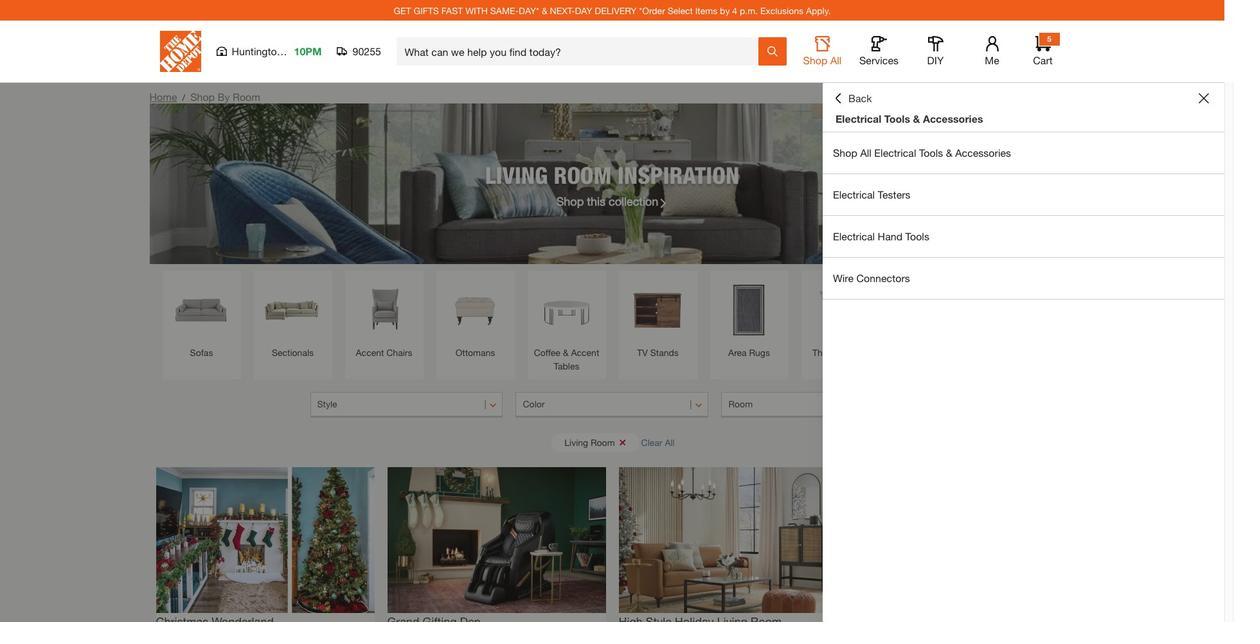 Task type: describe. For each thing, give the bounding box(es) containing it.
sectionals
[[272, 347, 314, 358]]

room down color button
[[591, 437, 615, 448]]

exclusions
[[761, 5, 804, 16]]

wire connectors
[[834, 272, 911, 284]]

by
[[218, 91, 230, 103]]

room down area
[[729, 399, 753, 410]]

me
[[985, 54, 1000, 66]]

testers
[[878, 188, 911, 201]]

ottomans image
[[443, 277, 508, 343]]

throw blankets image
[[899, 277, 965, 343]]

coffee
[[534, 347, 561, 358]]

5
[[1048, 34, 1052, 44]]

electrical down electrical tools & accessories
[[875, 147, 917, 159]]

accent inside the coffee & accent tables
[[571, 347, 600, 358]]

tv stands link
[[625, 277, 691, 360]]

shop all button
[[802, 36, 844, 67]]

back
[[849, 92, 872, 104]]

1 vertical spatial accessories
[[956, 147, 1012, 159]]

clear
[[642, 437, 663, 448]]

get gifts fast with same-day* & next-day delivery *order select items by 4 p.m. exclusions apply.
[[394, 5, 831, 16]]

shop all electrical tools & accessories link
[[823, 132, 1225, 174]]

ottomans
[[456, 347, 495, 358]]

90255 button
[[337, 45, 382, 58]]

3 stretchy image image from the left
[[619, 468, 838, 613]]

cart
[[1034, 54, 1053, 66]]

wire
[[834, 272, 854, 284]]

delivery
[[595, 5, 637, 16]]

color
[[523, 399, 545, 410]]

coffee & accent tables link
[[534, 277, 600, 373]]

0 vertical spatial tools
[[885, 113, 911, 125]]

connectors
[[857, 272, 911, 284]]

shop all
[[804, 54, 842, 66]]

shop for shop all
[[804, 54, 828, 66]]

feedback link image
[[1218, 217, 1235, 287]]

the home depot logo image
[[160, 31, 201, 72]]

sofas link
[[169, 277, 234, 360]]

electrical hand tools link
[[823, 216, 1225, 257]]

shop right /
[[190, 91, 215, 103]]

stands
[[651, 347, 679, 358]]

inspiration
[[618, 161, 740, 189]]

& right 'day*'
[[542, 5, 548, 16]]

pillows
[[841, 347, 869, 358]]

menu containing shop all electrical tools & accessories
[[823, 132, 1225, 300]]

throw pillows
[[813, 347, 869, 358]]

2 stretchy image image from the left
[[388, 468, 606, 613]]

electrical tools & accessories
[[836, 113, 984, 125]]

cart 5
[[1034, 34, 1053, 66]]

2 vertical spatial tools
[[906, 230, 930, 242]]

huntington
[[232, 45, 283, 57]]

*order
[[640, 5, 666, 16]]

diy button
[[916, 36, 957, 67]]

ottomans link
[[443, 277, 508, 360]]

clear all button
[[642, 431, 675, 455]]

with
[[466, 5, 488, 16]]

rugs
[[750, 347, 770, 358]]

coffee & accent tables image
[[534, 277, 600, 343]]

shop all electrical tools & accessories
[[834, 147, 1012, 159]]

home
[[150, 91, 177, 103]]

electrical for electrical tools & accessories
[[836, 113, 882, 125]]

shop this collection
[[557, 194, 659, 208]]

clear all
[[642, 437, 675, 448]]

room up "this"
[[554, 161, 612, 189]]

services
[[860, 54, 899, 66]]

sofas
[[190, 347, 213, 358]]

living room
[[565, 437, 615, 448]]

electrical for electrical testers
[[834, 188, 875, 201]]

fast
[[442, 5, 463, 16]]

gifts
[[414, 5, 439, 16]]

tv stands image
[[625, 277, 691, 343]]

accent chairs image
[[351, 277, 417, 343]]

1 accent from the left
[[356, 347, 384, 358]]

coffee & accent tables
[[534, 347, 600, 372]]

0 vertical spatial accessories
[[924, 113, 984, 125]]



Task type: vqa. For each thing, say whether or not it's contained in the screenshot.
Two Dimensional 2D Kitchen Design Floor Plan And Material Samples image
no



Task type: locate. For each thing, give the bounding box(es) containing it.
electrical down back
[[836, 113, 882, 125]]

tools right "hand" at top right
[[906, 230, 930, 242]]

shop up electrical testers
[[834, 147, 858, 159]]

sofas image
[[169, 277, 234, 343]]

& up shop all electrical tools & accessories
[[914, 113, 921, 125]]

accessories up electrical testers link
[[956, 147, 1012, 159]]

1 horizontal spatial accent
[[571, 347, 600, 358]]

area rugs image
[[717, 277, 782, 343]]

area rugs link
[[717, 277, 782, 360]]

day*
[[519, 5, 540, 16]]

all up back button
[[831, 54, 842, 66]]

style button
[[310, 392, 503, 418]]

curtains & drapes image
[[991, 277, 1056, 343]]

living room button
[[552, 433, 640, 452]]

1 horizontal spatial living
[[565, 437, 589, 448]]

living for living room
[[565, 437, 589, 448]]

by
[[720, 5, 730, 16]]

sectionals link
[[260, 277, 326, 360]]

What can we help you find today? search field
[[405, 38, 758, 65]]

shop down apply.
[[804, 54, 828, 66]]

electrical hand tools
[[834, 230, 930, 242]]

all inside button
[[665, 437, 675, 448]]

back button
[[834, 92, 872, 105]]

living for living room inspiration
[[485, 161, 548, 189]]

style
[[317, 399, 337, 410]]

this
[[587, 194, 606, 208]]

room right the by
[[233, 91, 260, 103]]

p.m.
[[740, 5, 758, 16]]

park
[[286, 45, 307, 57]]

electrical testers link
[[823, 174, 1225, 215]]

get
[[394, 5, 411, 16]]

hand
[[878, 230, 903, 242]]

electrical left testers
[[834, 188, 875, 201]]

0 vertical spatial all
[[831, 54, 842, 66]]

services button
[[859, 36, 900, 67]]

all for shop all electrical tools & accessories
[[861, 147, 872, 159]]

tv stands
[[638, 347, 679, 358]]

electrical for electrical hand tools
[[834, 230, 875, 242]]

0 vertical spatial living
[[485, 161, 548, 189]]

shop inside button
[[804, 54, 828, 66]]

accessories
[[924, 113, 984, 125], [956, 147, 1012, 159]]

shop for shop this collection
[[557, 194, 584, 208]]

0 horizontal spatial stretchy image image
[[156, 468, 375, 613]]

& inside the coffee & accent tables
[[563, 347, 569, 358]]

home / shop by room
[[150, 91, 260, 103]]

2 horizontal spatial all
[[861, 147, 872, 159]]

wire connectors link
[[823, 258, 1225, 299]]

stretchy image image
[[156, 468, 375, 613], [388, 468, 606, 613], [619, 468, 838, 613]]

accent
[[356, 347, 384, 358], [571, 347, 600, 358]]

area rugs
[[729, 347, 770, 358]]

me button
[[972, 36, 1013, 67]]

tv
[[638, 347, 648, 358]]

all right clear
[[665, 437, 675, 448]]

all
[[831, 54, 842, 66], [861, 147, 872, 159], [665, 437, 675, 448]]

90255
[[353, 45, 381, 57]]

throw pillows link
[[808, 277, 874, 360]]

home link
[[150, 91, 177, 103]]

accent up the 'tables'
[[571, 347, 600, 358]]

area
[[729, 347, 747, 358]]

throw pillows image
[[808, 277, 874, 343]]

1 horizontal spatial stretchy image image
[[388, 468, 606, 613]]

electrical left "hand" at top right
[[834, 230, 875, 242]]

/
[[182, 92, 185, 103]]

color button
[[516, 392, 709, 418]]

day
[[575, 5, 593, 16]]

tools
[[885, 113, 911, 125], [920, 147, 944, 159], [906, 230, 930, 242]]

next-
[[550, 5, 575, 16]]

drawer close image
[[1199, 93, 1210, 104]]

menu
[[823, 132, 1225, 300]]

living inside button
[[565, 437, 589, 448]]

accessories up shop all electrical tools & accessories
[[924, 113, 984, 125]]

1 vertical spatial living
[[565, 437, 589, 448]]

0 horizontal spatial accent
[[356, 347, 384, 358]]

tables
[[554, 361, 580, 372]]

tools down electrical tools & accessories
[[920, 147, 944, 159]]

select
[[668, 5, 693, 16]]

2 horizontal spatial stretchy image image
[[619, 468, 838, 613]]

throw
[[813, 347, 838, 358]]

1 vertical spatial tools
[[920, 147, 944, 159]]

all up electrical testers
[[861, 147, 872, 159]]

accent chairs
[[356, 347, 413, 358]]

1 stretchy image image from the left
[[156, 468, 375, 613]]

0 horizontal spatial all
[[665, 437, 675, 448]]

& down electrical tools & accessories
[[947, 147, 953, 159]]

diy
[[928, 54, 944, 66]]

electrical testers
[[834, 188, 911, 201]]

same-
[[491, 5, 519, 16]]

all inside button
[[831, 54, 842, 66]]

shop for shop all electrical tools & accessories
[[834, 147, 858, 159]]

10pm
[[294, 45, 322, 57]]

accent left chairs
[[356, 347, 384, 358]]

items
[[696, 5, 718, 16]]

2 accent from the left
[[571, 347, 600, 358]]

& up the 'tables'
[[563, 347, 569, 358]]

1 horizontal spatial all
[[831, 54, 842, 66]]

1 vertical spatial all
[[861, 147, 872, 159]]

electrical
[[836, 113, 882, 125], [875, 147, 917, 159], [834, 188, 875, 201], [834, 230, 875, 242]]

huntington park
[[232, 45, 307, 57]]

room button
[[722, 392, 915, 418]]

shop this collection link
[[557, 193, 668, 210]]

all for clear all
[[665, 437, 675, 448]]

4
[[733, 5, 738, 16]]

sectionals image
[[260, 277, 326, 343]]

0 horizontal spatial living
[[485, 161, 548, 189]]

accent chairs link
[[351, 277, 417, 360]]

shop
[[804, 54, 828, 66], [190, 91, 215, 103], [834, 147, 858, 159], [557, 194, 584, 208]]

living room inspiration
[[485, 161, 740, 189]]

all for shop all
[[831, 54, 842, 66]]

apply.
[[806, 5, 831, 16]]

tools up shop all electrical tools & accessories
[[885, 113, 911, 125]]

2 vertical spatial all
[[665, 437, 675, 448]]

room
[[233, 91, 260, 103], [554, 161, 612, 189], [729, 399, 753, 410], [591, 437, 615, 448]]

shop left "this"
[[557, 194, 584, 208]]

chairs
[[387, 347, 413, 358]]

collection
[[609, 194, 659, 208]]



